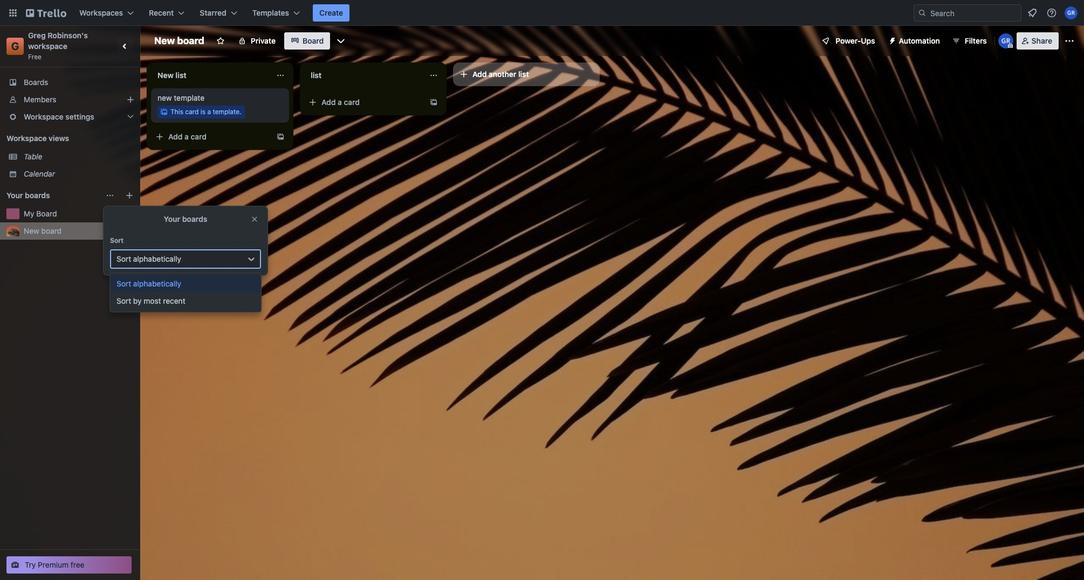 Task type: vqa. For each thing, say whether or not it's contained in the screenshot.
the rightmost Add a card
yes



Task type: describe. For each thing, give the bounding box(es) containing it.
list text field
[[304, 67, 423, 84]]

templates
[[252, 8, 289, 17]]

add another list button
[[453, 63, 600, 86]]

workspaces button
[[73, 4, 140, 22]]

workspace
[[28, 42, 67, 51]]

new template link
[[158, 93, 283, 104]]

1 vertical spatial board
[[36, 209, 57, 218]]

templates button
[[246, 4, 306, 22]]

views
[[49, 134, 69, 143]]

this member is an admin of this board. image
[[1008, 44, 1013, 49]]

add a card for new list
[[168, 132, 207, 141]]

0 horizontal spatial new board
[[24, 227, 62, 236]]

free
[[71, 561, 84, 570]]

this card is a template.
[[170, 108, 241, 116]]

greg robinson's workspace link
[[28, 31, 90, 51]]

customize views image
[[336, 36, 346, 46]]

add for list
[[322, 98, 336, 107]]

add inside button
[[473, 70, 487, 79]]

try premium free
[[25, 561, 84, 570]]

table
[[24, 152, 42, 161]]

card for new list
[[191, 132, 207, 141]]

template
[[174, 93, 205, 102]]

new board link
[[24, 226, 134, 237]]

power-ups
[[836, 36, 875, 45]]

sort by most recent
[[117, 297, 185, 306]]

settings
[[65, 112, 94, 121]]

Search field
[[927, 5, 1021, 21]]

add for new list
[[168, 132, 183, 141]]

add a card button for new list
[[151, 128, 272, 146]]

card for list
[[344, 98, 360, 107]]

1 horizontal spatial a
[[207, 108, 211, 116]]

new for new board link
[[24, 227, 39, 236]]

create from template… image
[[429, 98, 438, 107]]

1 vertical spatial card
[[185, 108, 199, 116]]

starred button
[[193, 4, 244, 22]]

a for list
[[338, 98, 342, 107]]

premium
[[38, 561, 69, 570]]

0 notifications image
[[1026, 6, 1039, 19]]

list inside text field
[[311, 71, 322, 80]]

calendar
[[24, 169, 55, 179]]

recent
[[163, 297, 185, 306]]

back to home image
[[26, 4, 66, 22]]

your boards menu image
[[106, 192, 114, 200]]

my board link
[[24, 209, 121, 220]]

my
[[24, 209, 34, 218]]

g link
[[6, 38, 24, 55]]

greg robinson's workspace free
[[28, 31, 90, 61]]

recent button
[[142, 4, 191, 22]]

private
[[251, 36, 276, 45]]

1 horizontal spatial your
[[164, 215, 180, 224]]

share
[[1032, 36, 1052, 45]]

new
[[158, 93, 172, 102]]

table link
[[24, 152, 134, 162]]

filters button
[[949, 32, 990, 50]]

board inside new board text box
[[177, 35, 204, 46]]

g
[[11, 40, 19, 52]]

boards
[[24, 78, 48, 87]]

0 horizontal spatial your boards
[[6, 191, 50, 200]]

board link
[[284, 32, 330, 50]]

boards link
[[0, 74, 140, 91]]

starred
[[200, 8, 226, 17]]

try
[[25, 561, 36, 570]]

2 alphabetically from the top
[[133, 279, 181, 289]]

1 horizontal spatial board
[[303, 36, 324, 45]]

workspace for workspace views
[[6, 134, 47, 143]]

primary element
[[0, 0, 1084, 26]]

new board inside text box
[[154, 35, 204, 46]]

a for new list
[[185, 132, 189, 141]]

1 alphabetically from the top
[[133, 255, 181, 264]]

1 vertical spatial boards
[[182, 215, 207, 224]]

greg robinson (gregrobinson96) image
[[1065, 6, 1078, 19]]

close popover image
[[250, 215, 259, 224]]



Task type: locate. For each thing, give the bounding box(es) containing it.
1 horizontal spatial add a card
[[322, 98, 360, 107]]

sort alphabetically
[[117, 255, 181, 264], [117, 279, 181, 289]]

Board name text field
[[149, 32, 210, 50]]

by
[[133, 297, 142, 306]]

0 vertical spatial add a card button
[[304, 94, 425, 111]]

0 vertical spatial add a card
[[322, 98, 360, 107]]

new up new at the left
[[158, 71, 174, 80]]

filters
[[965, 36, 987, 45]]

members
[[24, 95, 56, 104]]

new
[[154, 35, 175, 46], [158, 71, 174, 80], [24, 227, 39, 236]]

add a card down the this
[[168, 132, 207, 141]]

sort
[[110, 237, 124, 245], [117, 255, 131, 264], [117, 279, 131, 289], [117, 297, 131, 306]]

recent
[[149, 8, 174, 17]]

0 horizontal spatial list
[[176, 71, 187, 80]]

0 vertical spatial new board
[[154, 35, 204, 46]]

boards
[[25, 191, 50, 200], [182, 215, 207, 224]]

1 horizontal spatial new board
[[154, 35, 204, 46]]

1 vertical spatial board
[[41, 227, 62, 236]]

add a card button down this card is a template.
[[151, 128, 272, 146]]

a right is
[[207, 108, 211, 116]]

list inside text box
[[176, 71, 187, 80]]

try premium free button
[[6, 557, 132, 575]]

1 horizontal spatial board
[[177, 35, 204, 46]]

star or unstar board image
[[216, 37, 225, 45]]

greg robinson (gregrobinson96) image
[[998, 33, 1013, 49]]

workspace navigation collapse icon image
[[118, 39, 133, 54]]

card down list text field
[[344, 98, 360, 107]]

1 vertical spatial alphabetically
[[133, 279, 181, 289]]

1 horizontal spatial boards
[[182, 215, 207, 224]]

workspace settings button
[[0, 108, 140, 126]]

a down list text field
[[338, 98, 342, 107]]

board down my board
[[41, 227, 62, 236]]

1 sort alphabetically from the top
[[117, 255, 181, 264]]

is
[[201, 108, 206, 116]]

list
[[518, 70, 529, 79], [176, 71, 187, 80], [311, 71, 322, 80]]

add
[[473, 70, 487, 79], [322, 98, 336, 107], [168, 132, 183, 141]]

0 horizontal spatial add
[[168, 132, 183, 141]]

power-
[[836, 36, 861, 45]]

0 horizontal spatial your
[[6, 191, 23, 200]]

board inside new board link
[[41, 227, 62, 236]]

add board image
[[125, 192, 134, 200]]

share button
[[1017, 32, 1059, 50]]

a down this card is a template.
[[185, 132, 189, 141]]

free
[[28, 53, 42, 61]]

private button
[[231, 32, 282, 50]]

create from template… image
[[276, 133, 285, 141]]

new template
[[158, 93, 205, 102]]

1 vertical spatial add a card button
[[151, 128, 272, 146]]

automation button
[[884, 32, 947, 50]]

calendar link
[[24, 169, 134, 180]]

0 vertical spatial boards
[[25, 191, 50, 200]]

0 vertical spatial board
[[303, 36, 324, 45]]

new down recent dropdown button
[[154, 35, 175, 46]]

workspace
[[24, 112, 63, 121], [6, 134, 47, 143]]

2 horizontal spatial list
[[518, 70, 529, 79]]

new list
[[158, 71, 187, 80]]

your boards
[[6, 191, 50, 200], [164, 215, 207, 224]]

2 vertical spatial card
[[191, 132, 207, 141]]

0 horizontal spatial boards
[[25, 191, 50, 200]]

0 horizontal spatial a
[[185, 132, 189, 141]]

board
[[177, 35, 204, 46], [41, 227, 62, 236]]

workspaces
[[79, 8, 123, 17]]

your boards with 2 items element
[[6, 189, 100, 202]]

1 vertical spatial your boards
[[164, 215, 207, 224]]

1 horizontal spatial add
[[322, 98, 336, 107]]

power-ups button
[[814, 32, 882, 50]]

1 horizontal spatial add a card button
[[304, 94, 425, 111]]

0 vertical spatial board
[[177, 35, 204, 46]]

workspace settings
[[24, 112, 94, 121]]

robinson's
[[48, 31, 88, 40]]

add a card down list text field
[[322, 98, 360, 107]]

workspace down members
[[24, 112, 63, 121]]

1 vertical spatial workspace
[[6, 134, 47, 143]]

2 horizontal spatial add
[[473, 70, 487, 79]]

0 vertical spatial a
[[338, 98, 342, 107]]

1 vertical spatial a
[[207, 108, 211, 116]]

create
[[319, 8, 343, 17]]

workspace for workspace settings
[[24, 112, 63, 121]]

1 vertical spatial your
[[164, 215, 180, 224]]

New list text field
[[151, 67, 270, 84]]

card down is
[[191, 132, 207, 141]]

0 vertical spatial your
[[6, 191, 23, 200]]

add down list text field
[[322, 98, 336, 107]]

a
[[338, 98, 342, 107], [207, 108, 211, 116], [185, 132, 189, 141]]

new inside new board link
[[24, 227, 39, 236]]

1 vertical spatial add a card
[[168, 132, 207, 141]]

2 vertical spatial a
[[185, 132, 189, 141]]

list up the new template
[[176, 71, 187, 80]]

0 vertical spatial new
[[154, 35, 175, 46]]

new board
[[154, 35, 204, 46], [24, 227, 62, 236]]

1 horizontal spatial list
[[311, 71, 322, 80]]

0 vertical spatial workspace
[[24, 112, 63, 121]]

2 vertical spatial add
[[168, 132, 183, 141]]

workspace views
[[6, 134, 69, 143]]

workspace up table
[[6, 134, 47, 143]]

add a card button down list text field
[[304, 94, 425, 111]]

new board down recent dropdown button
[[154, 35, 204, 46]]

0 horizontal spatial board
[[41, 227, 62, 236]]

1 vertical spatial new board
[[24, 227, 62, 236]]

2 horizontal spatial a
[[338, 98, 342, 107]]

board left customize views image
[[303, 36, 324, 45]]

workspace inside the workspace settings 'popup button'
[[24, 112, 63, 121]]

add another list
[[473, 70, 529, 79]]

board right my
[[36, 209, 57, 218]]

create button
[[313, 4, 350, 22]]

new for new list text box
[[158, 71, 174, 80]]

template.
[[213, 108, 241, 116]]

add a card button for list
[[304, 94, 425, 111]]

1 vertical spatial new
[[158, 71, 174, 80]]

add a card for list
[[322, 98, 360, 107]]

add left another in the left of the page
[[473, 70, 487, 79]]

list down board link
[[311, 71, 322, 80]]

1 horizontal spatial your boards
[[164, 215, 207, 224]]

most
[[144, 297, 161, 306]]

members link
[[0, 91, 140, 108]]

search image
[[918, 9, 927, 17]]

0 horizontal spatial board
[[36, 209, 57, 218]]

add down the this
[[168, 132, 183, 141]]

list right another in the left of the page
[[518, 70, 529, 79]]

sm image
[[884, 32, 899, 47]]

0 horizontal spatial add a card button
[[151, 128, 272, 146]]

board
[[303, 36, 324, 45], [36, 209, 57, 218]]

add a card
[[322, 98, 360, 107], [168, 132, 207, 141]]

this
[[170, 108, 183, 116]]

0 vertical spatial card
[[344, 98, 360, 107]]

another
[[489, 70, 516, 79]]

new inside new board text box
[[154, 35, 175, 46]]

card left is
[[185, 108, 199, 116]]

1 vertical spatial add
[[322, 98, 336, 107]]

0 vertical spatial alphabetically
[[133, 255, 181, 264]]

0 horizontal spatial add a card
[[168, 132, 207, 141]]

ups
[[861, 36, 875, 45]]

your
[[6, 191, 23, 200], [164, 215, 180, 224]]

open information menu image
[[1047, 8, 1057, 18]]

new board down my board
[[24, 227, 62, 236]]

0 vertical spatial add
[[473, 70, 487, 79]]

1 vertical spatial sort alphabetically
[[117, 279, 181, 289]]

my board
[[24, 209, 57, 218]]

alphabetically
[[133, 255, 181, 264], [133, 279, 181, 289]]

new inside new list text box
[[158, 71, 174, 80]]

automation
[[899, 36, 940, 45]]

0 vertical spatial sort alphabetically
[[117, 255, 181, 264]]

2 sort alphabetically from the top
[[117, 279, 181, 289]]

card
[[344, 98, 360, 107], [185, 108, 199, 116], [191, 132, 207, 141]]

board left star or unstar board image
[[177, 35, 204, 46]]

2 vertical spatial new
[[24, 227, 39, 236]]

new down my
[[24, 227, 39, 236]]

add a card button
[[304, 94, 425, 111], [151, 128, 272, 146]]

show menu image
[[1064, 36, 1075, 46]]

greg
[[28, 31, 46, 40]]

list inside button
[[518, 70, 529, 79]]

0 vertical spatial your boards
[[6, 191, 50, 200]]



